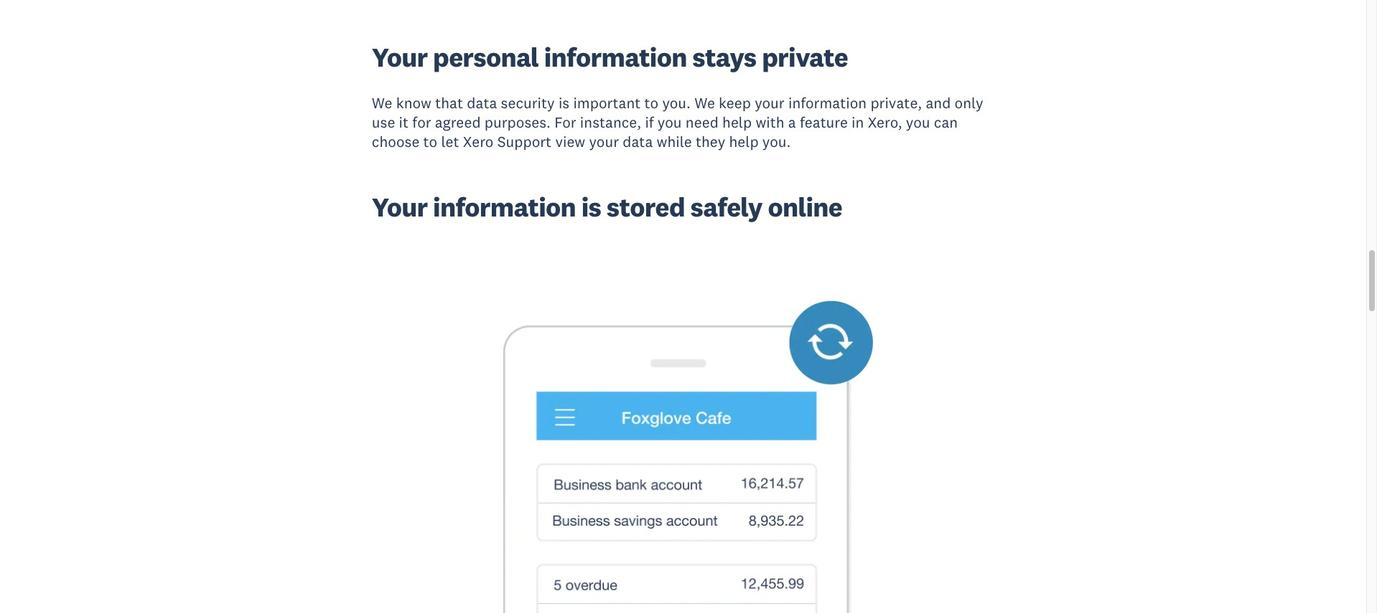 Task type: vqa. For each thing, say whether or not it's contained in the screenshot.
your to the right
yes



Task type: locate. For each thing, give the bounding box(es) containing it.
can
[[934, 113, 958, 132]]

0 horizontal spatial is
[[558, 93, 569, 113]]

0 horizontal spatial to
[[423, 132, 437, 152]]

you
[[658, 113, 682, 132], [906, 113, 930, 132]]

private,
[[870, 93, 922, 113]]

instance,
[[580, 113, 641, 132]]

0 vertical spatial is
[[558, 93, 569, 113]]

0 horizontal spatial data
[[467, 93, 497, 113]]

is up for
[[558, 93, 569, 113]]

2 we from the left
[[694, 93, 715, 113]]

for
[[412, 113, 431, 132]]

only
[[955, 93, 983, 113]]

to left let
[[423, 132, 437, 152]]

your up with
[[755, 93, 785, 113]]

2 you from the left
[[906, 113, 930, 132]]

stored
[[607, 190, 685, 224]]

you up while
[[658, 113, 682, 132]]

if
[[645, 113, 654, 132]]

you. down with
[[762, 132, 791, 152]]

it
[[399, 113, 409, 132]]

help
[[722, 113, 752, 132], [729, 132, 759, 152]]

1 vertical spatial is
[[581, 190, 601, 224]]

information
[[544, 40, 687, 74], [788, 93, 867, 113], [433, 190, 576, 224]]

1 vertical spatial information
[[788, 93, 867, 113]]

you left can
[[906, 113, 930, 132]]

your
[[755, 93, 785, 113], [589, 132, 619, 152]]

1 your from the top
[[372, 40, 427, 74]]

1 horizontal spatial data
[[623, 132, 653, 152]]

information up important
[[544, 40, 687, 74]]

information down support
[[433, 190, 576, 224]]

is left stored
[[581, 190, 601, 224]]

we
[[372, 93, 392, 113], [694, 93, 715, 113]]

and
[[926, 93, 951, 113]]

1 we from the left
[[372, 93, 392, 113]]

you.
[[662, 93, 691, 113], [762, 132, 791, 152]]

support
[[497, 132, 552, 152]]

2 vertical spatial information
[[433, 190, 576, 224]]

your
[[372, 40, 427, 74], [372, 190, 427, 224]]

choose
[[372, 132, 420, 152]]

1 you from the left
[[658, 113, 682, 132]]

view
[[555, 132, 585, 152]]

to up if
[[644, 93, 658, 113]]

data down if
[[623, 132, 653, 152]]

while
[[657, 132, 692, 152]]

data
[[467, 93, 497, 113], [623, 132, 653, 152]]

your down instance,
[[589, 132, 619, 152]]

your for your information is stored safely online
[[372, 190, 427, 224]]

1 vertical spatial your
[[372, 190, 427, 224]]

to
[[644, 93, 658, 113], [423, 132, 437, 152]]

private
[[762, 40, 848, 74]]

xero
[[463, 132, 494, 152]]

feature
[[800, 113, 848, 132]]

is inside we know that data security is important to you. we keep your information private, and only use it for agreed purposes. for instance, if you need help with a feature in xero, you can choose to let xero support view your data while they help you.
[[558, 93, 569, 113]]

0 horizontal spatial you
[[658, 113, 682, 132]]

your down choose
[[372, 190, 427, 224]]

1 horizontal spatial you
[[906, 113, 930, 132]]

help down with
[[729, 132, 759, 152]]

for
[[554, 113, 576, 132]]

1 vertical spatial data
[[623, 132, 653, 152]]

online
[[768, 190, 842, 224]]

1 horizontal spatial you.
[[762, 132, 791, 152]]

know
[[396, 93, 431, 113]]

1 vertical spatial you.
[[762, 132, 791, 152]]

0 vertical spatial to
[[644, 93, 658, 113]]

we up use
[[372, 93, 392, 113]]

1 vertical spatial your
[[589, 132, 619, 152]]

1 horizontal spatial we
[[694, 93, 715, 113]]

security
[[501, 93, 555, 113]]

0 vertical spatial your
[[372, 40, 427, 74]]

0 horizontal spatial your
[[589, 132, 619, 152]]

1 horizontal spatial to
[[644, 93, 658, 113]]

1 horizontal spatial your
[[755, 93, 785, 113]]

0 horizontal spatial you.
[[662, 93, 691, 113]]

we up need
[[694, 93, 715, 113]]

keep
[[719, 93, 751, 113]]

with
[[756, 113, 784, 132]]

a
[[788, 113, 796, 132]]

2 your from the top
[[372, 190, 427, 224]]

is
[[558, 93, 569, 113], [581, 190, 601, 224]]

0 horizontal spatial we
[[372, 93, 392, 113]]

data up agreed
[[467, 93, 497, 113]]

you. up need
[[662, 93, 691, 113]]

1 horizontal spatial is
[[581, 190, 601, 224]]

your up know
[[372, 40, 427, 74]]

information up 'feature'
[[788, 93, 867, 113]]



Task type: describe. For each thing, give the bounding box(es) containing it.
we know that data security is important to you. we keep your information private, and only use it for agreed purposes. for instance, if you need help with a feature in xero, you can choose to let xero support view your data while they help you.
[[372, 93, 983, 152]]

0 vertical spatial you.
[[662, 93, 691, 113]]

stays
[[692, 40, 756, 74]]

in
[[852, 113, 864, 132]]

use
[[372, 113, 395, 132]]

0 vertical spatial your
[[755, 93, 785, 113]]

need
[[685, 113, 719, 132]]

personal
[[433, 40, 539, 74]]

agreed
[[435, 113, 481, 132]]

help down keep
[[722, 113, 752, 132]]

your for your personal information stays private
[[372, 40, 427, 74]]

a mobile app shows business data that's been backed up in the cloud so it's available securely from any device anywhere. image
[[262, 293, 1115, 614]]

safely
[[690, 190, 762, 224]]

0 vertical spatial data
[[467, 93, 497, 113]]

information inside we know that data security is important to you. we keep your information private, and only use it for agreed purposes. for instance, if you need help with a feature in xero, you can choose to let xero support view your data while they help you.
[[788, 93, 867, 113]]

important
[[573, 93, 641, 113]]

purposes.
[[484, 113, 551, 132]]

that
[[435, 93, 463, 113]]

they
[[696, 132, 725, 152]]

xero,
[[868, 113, 902, 132]]

your personal information stays private
[[372, 40, 848, 74]]

1 vertical spatial to
[[423, 132, 437, 152]]

let
[[441, 132, 459, 152]]

your information is stored safely online
[[372, 190, 842, 224]]

0 vertical spatial information
[[544, 40, 687, 74]]



